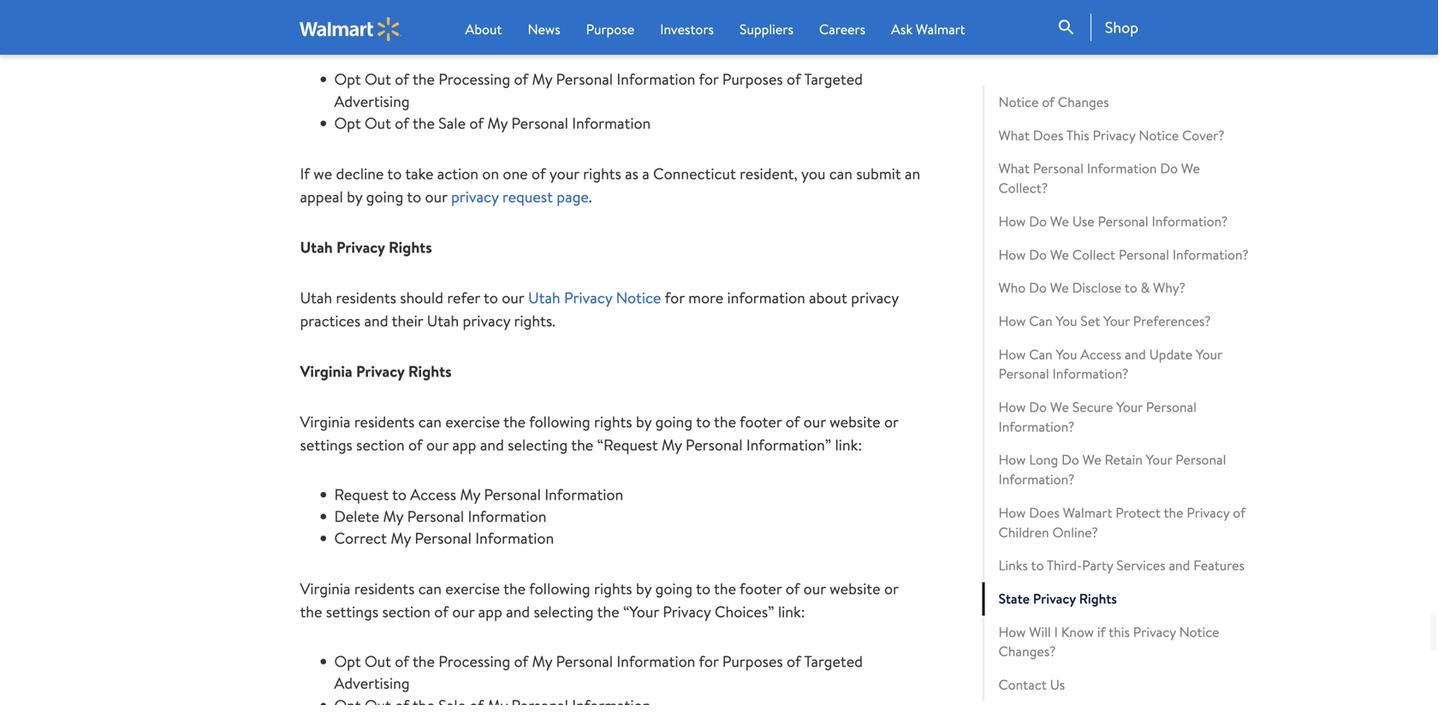 Task type: describe. For each thing, give the bounding box(es) containing it.
utah residents should refer to our utah privacy notice
[[300, 287, 661, 308]]

why?
[[1153, 278, 1186, 297]]

privacy inside the virginia residents can exercise the following rights by going to the footer of our website or the settings section of our app and selecting the "your privacy choices" link:
[[663, 601, 711, 623]]

the inside how does walmart protect the privacy of children online?
[[1164, 503, 1184, 522]]

following for virginia residents can exercise the following rights by going to the footer of our website or settings section of our app and selecting the "request my personal information" link:
[[529, 411, 591, 433]]

virginia for virginia privacy rights
[[300, 361, 352, 382]]

utah up practices
[[300, 287, 332, 308]]

delete
[[334, 506, 380, 527]]

personal inside how do we collect personal information? link
[[1119, 245, 1170, 264]]

utah privacy notice link
[[528, 287, 661, 308]]

ask walmart link
[[892, 19, 966, 39]]

your
[[550, 163, 580, 184]]

do inside the what personal information do we collect?
[[1161, 159, 1178, 178]]

services
[[1117, 556, 1166, 575]]

know
[[1062, 623, 1094, 642]]

how for how can you access and update your personal information?
[[999, 345, 1026, 364]]

utah down appeal
[[300, 237, 333, 258]]

this
[[1067, 126, 1090, 145]]

walmart inside how does walmart protect the privacy of children online?
[[1063, 503, 1113, 522]]

personal inside the how do we secure your personal information?
[[1146, 398, 1197, 417]]

disclose
[[1073, 278, 1122, 297]]

settings for connecticut
[[344, 19, 396, 40]]

to inside the virginia residents can exercise the following rights by going to the footer of our website or the settings section of our app and selecting the "your privacy choices" link:
[[696, 578, 711, 600]]

processing for opt out of the processing of my personal information for purposes of targeted advertising opt out of the sale of my personal information
[[439, 69, 510, 90]]

2 opt from the top
[[334, 113, 361, 134]]

.
[[589, 186, 592, 207]]

going for virginia residents can exercise the following rights by going to the footer of our website or the settings section of our app and selecting the "your privacy choices" link:
[[655, 578, 693, 600]]

residents for utah residents should refer to our utah privacy notice
[[336, 287, 396, 308]]

search
[[1057, 17, 1077, 38]]

personal inside how do we use personal information? link
[[1098, 212, 1149, 231]]

how do we secure your personal information? link
[[983, 391, 1263, 444]]

how do we secure your personal information?
[[999, 398, 1197, 436]]

your inside the how long do we retain your personal information?
[[1146, 451, 1173, 469]]

the inside opt out of the processing of my personal information for purposes of targeted advertising
[[413, 651, 435, 673]]

your inside the how do we secure your personal information?
[[1117, 398, 1143, 417]]

connecticut inside connecticut residents can exercise the following rights by going to the footer of our website or the settings section of our app and selecting the "your privacy choices" link:
[[300, 0, 383, 17]]

app inside "virginia residents can exercise the following rights by going to the footer of our website or settings section of our app and selecting the "request my personal information" link:"
[[452, 434, 477, 456]]

of inside how does walmart protect the privacy of children online?
[[1233, 503, 1246, 522]]

residents for connecticut residents can exercise the following rights by going to the footer of our website or the settings section of our app and selecting the "your privacy choices" link:
[[387, 0, 447, 17]]

do inside the how long do we retain your personal information?
[[1062, 451, 1080, 469]]

rights for virginia residents can exercise the following rights by going to the footer of our website or settings section of our app and selecting the "request my personal information" link:
[[594, 411, 632, 433]]

section for connecticut
[[400, 19, 448, 40]]

action
[[437, 163, 479, 184]]

we for disclose
[[1050, 278, 1069, 297]]

"your for virginia residents can exercise the following rights by going to the footer of our website or the settings section of our app and selecting the "your privacy choices" link:
[[623, 601, 659, 623]]

exercise for virginia residents can exercise the following rights by going to the footer of our website or the settings section of our app and selecting the "your privacy choices" link:
[[445, 578, 500, 600]]

opt out of the processing of my personal information for purposes of targeted advertising
[[334, 651, 863, 695]]

links to third-party services and features
[[999, 556, 1245, 575]]

of inside notice of changes link
[[1042, 92, 1055, 111]]

state privacy rights link
[[983, 583, 1263, 616]]

we inside the what personal information do we collect?
[[1182, 159, 1200, 178]]

purpose
[[586, 20, 635, 39]]

opt for opt out of the processing of my personal information for purposes of targeted advertising
[[334, 651, 361, 673]]

choices" for virginia residents can exercise the following rights by going to the footer of our website or the settings section of our app and selecting the "your privacy choices" link:
[[715, 601, 774, 623]]

residents for virginia residents can exercise the following rights by going to the footer of our website or the settings section of our app and selecting the "your privacy choices" link:
[[354, 578, 415, 600]]

how long do we retain your personal information?
[[999, 451, 1227, 489]]

privacy request page .
[[451, 186, 592, 207]]

can inside "if we decline to take action on one of your rights as a connecticut resident, you can submit an appeal by going to our"
[[829, 163, 853, 184]]

purposes for opt out of the processing of my personal information for purposes of targeted advertising opt out of the sale of my personal information
[[723, 69, 783, 90]]

and inside connecticut residents can exercise the following rights by going to the footer of our website or the settings section of our app and selecting the "your privacy choices" link:
[[524, 19, 548, 40]]

retain
[[1105, 451, 1143, 469]]

out for opt out of the processing of my personal information for purposes of targeted advertising
[[365, 651, 391, 673]]

contact us link
[[983, 669, 1263, 702]]

virginia residents can exercise the following rights by going to the footer of our website or the settings section of our app and selecting the "your privacy choices" link:
[[300, 578, 899, 623]]

how do we use personal information?
[[999, 212, 1228, 231]]

use
[[1073, 212, 1095, 231]]

for more information about privacy practices and their utah privacy rights.
[[300, 287, 899, 332]]

1 vertical spatial privacy
[[851, 287, 899, 308]]

processing for opt out of the processing of my personal information for purposes of targeted advertising
[[439, 651, 510, 673]]

about
[[466, 20, 502, 39]]

rights for virginia privacy rights
[[408, 361, 452, 382]]

set
[[1081, 312, 1101, 330]]

notice inside the how will i know if this privacy notice changes?
[[1180, 623, 1220, 642]]

going inside "if we decline to take action on one of your rights as a connecticut resident, you can submit an appeal by going to our"
[[366, 186, 404, 207]]

careers
[[819, 20, 866, 39]]

news button
[[528, 19, 561, 39]]

information inside opt out of the processing of my personal information for purposes of targeted advertising
[[617, 651, 696, 673]]

we
[[314, 163, 332, 184]]

links to third-party services and features link
[[983, 549, 1263, 583]]

targeted for opt out of the processing of my personal information for purposes of targeted advertising opt out of the sale of my personal information
[[804, 69, 863, 90]]

personal inside the what personal information do we collect?
[[1033, 159, 1084, 178]]

decline
[[336, 163, 384, 184]]

can for virginia residents can exercise the following rights by going to the footer of our website or the settings section of our app and selecting the "your privacy choices" link:
[[419, 578, 442, 600]]

and inside for more information about privacy practices and their utah privacy rights.
[[364, 310, 388, 332]]

rights for utah privacy rights
[[389, 237, 432, 258]]

how for how will i know if this privacy notice changes?
[[999, 623, 1026, 642]]

take
[[405, 163, 434, 184]]

how do we use personal information? link
[[983, 205, 1263, 238]]

can for access
[[1029, 345, 1053, 364]]

0 vertical spatial privacy
[[451, 186, 499, 207]]

personal inside opt out of the processing of my personal information for purposes of targeted advertising
[[556, 651, 613, 673]]

your inside how can you access and update your personal information?
[[1196, 345, 1223, 364]]

opt for opt out of the processing of my personal information for purposes of targeted advertising opt out of the sale of my personal information
[[334, 69, 361, 90]]

links
[[999, 556, 1028, 575]]

an
[[905, 163, 921, 184]]

"your for connecticut residents can exercise the following rights by going to the footer of our website or the settings section of our app and selecting the "your privacy choices" link:
[[641, 19, 677, 40]]

privacy inside connecticut residents can exercise the following rights by going to the footer of our website or the settings section of our app and selecting the "your privacy choices" link:
[[681, 19, 729, 40]]

request
[[334, 484, 389, 505]]

home image
[[300, 17, 401, 41]]

"request
[[597, 434, 658, 456]]

resident,
[[740, 163, 798, 184]]

refer
[[447, 287, 480, 308]]

notice of changes link
[[983, 86, 1263, 119]]

long
[[1029, 451, 1059, 469]]

link: for virginia residents can exercise the following rights by going to the footer of our website or the settings section of our app and selecting the "your privacy choices" link:
[[778, 601, 805, 623]]

&
[[1141, 278, 1150, 297]]

personal inside the how long do we retain your personal information?
[[1176, 451, 1227, 469]]

information? inside how can you access and update your personal information?
[[1053, 364, 1129, 383]]

advertising for opt out of the processing of my personal information for purposes of targeted advertising opt out of the sale of my personal information
[[334, 91, 410, 112]]

going for connecticut residents can exercise the following rights by going to the footer of our website or the settings section of our app and selecting the "your privacy choices" link:
[[688, 0, 725, 17]]

careers link
[[819, 19, 866, 39]]

will
[[1029, 623, 1051, 642]]

who
[[999, 278, 1026, 297]]

contact us
[[999, 676, 1065, 694]]

party
[[1082, 556, 1114, 575]]

suppliers
[[740, 20, 794, 39]]

purpose button
[[586, 19, 635, 39]]

shop
[[1105, 17, 1139, 38]]

notice of changes
[[999, 92, 1109, 111]]

how for how do we use personal information?
[[999, 212, 1026, 231]]

utah privacy rights
[[300, 237, 432, 258]]

how do we collect personal information? link
[[983, 238, 1263, 272]]

how will i know if this privacy notice changes?
[[999, 623, 1220, 661]]

or for connecticut residents can exercise the following rights by going to the footer of our website or the settings section of our app and selecting the "your privacy choices" link:
[[300, 19, 314, 40]]

to inside "virginia residents can exercise the following rights by going to the footer of our website or settings section of our app and selecting the "request my personal information" link:"
[[696, 411, 711, 433]]

what personal information do we collect? link
[[983, 152, 1263, 205]]

information? inside the how do we secure your personal information?
[[999, 417, 1075, 436]]

shop link
[[1091, 14, 1139, 41]]

online?
[[1053, 523, 1098, 542]]

for for opt out of the processing of my personal information for purposes of targeted advertising opt out of the sale of my personal information
[[699, 69, 719, 90]]

information inside the what personal information do we collect?
[[1087, 159, 1157, 178]]

footer for connecticut residents can exercise the following rights by going to the footer of our website or the settings section of our app and selecting the "your privacy choices" link:
[[772, 0, 814, 17]]

how does walmart protect the privacy of children online?
[[999, 503, 1246, 542]]

2 out from the top
[[365, 113, 391, 134]]

and inside how can you access and update your personal information?
[[1125, 345, 1146, 364]]

what does this privacy notice cover?
[[999, 126, 1225, 145]]

rights.
[[514, 310, 555, 332]]

what personal information do we collect?
[[999, 159, 1200, 197]]

website for connecticut residents can exercise the following rights by going to the footer of our website or the settings section of our app and selecting the "your privacy choices" link:
[[862, 0, 913, 17]]

can for connecticut residents can exercise the following rights by going to the footer of our website or the settings section of our app and selecting the "your privacy choices" link:
[[451, 0, 474, 17]]

selecting for virginia
[[534, 601, 594, 623]]

my inside "virginia residents can exercise the following rights by going to the footer of our website or settings section of our app and selecting the "request my personal information" link:"
[[662, 434, 682, 456]]

if
[[300, 163, 310, 184]]

you
[[802, 163, 826, 184]]

ask walmart
[[892, 20, 966, 39]]

how can you set your preferences? link
[[983, 305, 1263, 338]]

investors button
[[660, 19, 714, 39]]

sale
[[439, 113, 466, 134]]

by for connecticut residents can exercise the following rights by going to the footer of our website or the settings section of our app and selecting the "your privacy choices" link:
[[668, 0, 684, 17]]

utah inside for more information about privacy practices and their utah privacy rights.
[[427, 310, 459, 332]]

i
[[1055, 623, 1058, 642]]

preferences?
[[1133, 312, 1211, 330]]

how for how does walmart protect the privacy of children online?
[[999, 503, 1026, 522]]

children
[[999, 523, 1049, 542]]

my inside opt out of the processing of my personal information for purposes of targeted advertising
[[532, 651, 552, 673]]

exercise for virginia residents can exercise the following rights by going to the footer of our website or settings section of our app and selecting the "request my personal information" link:
[[445, 411, 500, 433]]

privacy inside the how will i know if this privacy notice changes?
[[1134, 623, 1176, 642]]

going for virginia residents can exercise the following rights by going to the footer of our website or settings section of our app and selecting the "request my personal information" link:
[[655, 411, 693, 433]]

correct
[[334, 528, 387, 549]]

if we decline to take action on one of your rights as a connecticut resident, you can submit an appeal by going to our
[[300, 163, 921, 207]]

appeal
[[300, 186, 343, 207]]

website for virginia residents can exercise the following rights by going to the footer of our website or the settings section of our app and selecting the "your privacy choices" link:
[[830, 578, 881, 600]]

connecticut residents can exercise the following rights by going to the footer of our website or the settings section of our app and selecting the "your privacy choices" link:
[[300, 0, 913, 40]]



Task type: vqa. For each thing, say whether or not it's contained in the screenshot.
reasonable on the top of page
no



Task type: locate. For each thing, give the bounding box(es) containing it.
1 how from the top
[[999, 212, 1026, 231]]

0 vertical spatial selecting
[[552, 19, 612, 40]]

app inside connecticut residents can exercise the following rights by going to the footer of our website or the settings section of our app and selecting the "your privacy choices" link:
[[496, 19, 520, 40]]

website
[[862, 0, 913, 17], [830, 411, 881, 433], [830, 578, 881, 600]]

2 virginia from the top
[[300, 411, 351, 433]]

of inside "if we decline to take action on one of your rights as a connecticut resident, you can submit an appeal by going to our"
[[532, 163, 546, 184]]

how for how do we collect personal information?
[[999, 245, 1026, 264]]

4 how from the top
[[999, 345, 1026, 364]]

how for how can you set your preferences?
[[999, 312, 1026, 330]]

choices"
[[733, 19, 792, 40], [715, 601, 774, 623]]

access down how can you set your preferences?
[[1081, 345, 1122, 364]]

1 vertical spatial section
[[356, 434, 405, 456]]

can left set
[[1029, 312, 1053, 330]]

this
[[1109, 623, 1130, 642]]

app inside the virginia residents can exercise the following rights by going to the footer of our website or the settings section of our app and selecting the "your privacy choices" link:
[[478, 601, 502, 623]]

as
[[625, 163, 639, 184]]

can for set
[[1029, 312, 1053, 330]]

how long do we retain your personal information? link
[[983, 444, 1263, 497]]

1 vertical spatial settings
[[300, 434, 353, 456]]

protect
[[1116, 503, 1161, 522]]

how for how do we secure your personal information?
[[999, 398, 1026, 417]]

if
[[1098, 623, 1106, 642]]

we left retain
[[1083, 451, 1102, 469]]

8 how from the top
[[999, 623, 1026, 642]]

2 vertical spatial rights
[[1079, 590, 1117, 608]]

selecting for connecticut
[[552, 19, 612, 40]]

0 horizontal spatial walmart
[[916, 20, 966, 39]]

link: for virginia residents can exercise the following rights by going to the footer of our website or settings section of our app and selecting the "request my personal information" link:
[[835, 434, 862, 456]]

1 vertical spatial rights
[[408, 361, 452, 382]]

to inside request to access my personal information delete my personal information correct my personal information
[[392, 484, 407, 505]]

section
[[400, 19, 448, 40], [356, 434, 405, 456], [382, 601, 431, 623]]

we left collect
[[1050, 245, 1069, 264]]

virginia inside the virginia residents can exercise the following rights by going to the footer of our website or the settings section of our app and selecting the "your privacy choices" link:
[[300, 578, 351, 600]]

contact
[[999, 676, 1047, 694]]

rights down 'party'
[[1079, 590, 1117, 608]]

settings
[[344, 19, 396, 40], [300, 434, 353, 456], [326, 601, 379, 623]]

1 you from the top
[[1056, 312, 1078, 330]]

out inside opt out of the processing of my personal information for purposes of targeted advertising
[[365, 651, 391, 673]]

notice left "changes"
[[999, 92, 1039, 111]]

"your right purpose dropdown button
[[641, 19, 677, 40]]

3 virginia from the top
[[300, 578, 351, 600]]

targeted inside opt out of the processing of my personal information for purposes of targeted advertising
[[804, 651, 863, 673]]

their
[[392, 310, 423, 332]]

on
[[482, 163, 499, 184]]

1 vertical spatial does
[[1029, 503, 1060, 522]]

1 horizontal spatial connecticut
[[653, 163, 736, 184]]

we left use
[[1050, 212, 1069, 231]]

utah up rights.
[[528, 287, 561, 308]]

footer for virginia residents can exercise the following rights by going to the footer of our website or the settings section of our app and selecting the "your privacy choices" link:
[[740, 578, 782, 600]]

2 vertical spatial exercise
[[445, 578, 500, 600]]

0 vertical spatial targeted
[[804, 69, 863, 90]]

does up children
[[1029, 503, 1060, 522]]

going inside "virginia residents can exercise the following rights by going to the footer of our website or settings section of our app and selecting the "request my personal information" link:"
[[655, 411, 693, 433]]

rights for connecticut residents can exercise the following rights by going to the footer of our website or the settings section of our app and selecting the "your privacy choices" link:
[[626, 0, 665, 17]]

rights up "should"
[[389, 237, 432, 258]]

information
[[727, 287, 806, 308]]

following for connecticut residents can exercise the following rights by going to the footer of our website or the settings section of our app and selecting the "your privacy choices" link:
[[562, 0, 623, 17]]

how inside how does walmart protect the privacy of children online?
[[999, 503, 1026, 522]]

1 vertical spatial virginia
[[300, 411, 351, 433]]

do for who do we disclose to & why?
[[1029, 278, 1047, 297]]

how inside how can you access and update your personal information?
[[999, 345, 1026, 364]]

0 vertical spatial choices"
[[733, 19, 792, 40]]

by inside "virginia residents can exercise the following rights by going to the footer of our website or settings section of our app and selecting the "request my personal information" link:"
[[636, 411, 652, 433]]

following for virginia residents can exercise the following rights by going to the footer of our website or the settings section of our app and selecting the "your privacy choices" link:
[[529, 578, 591, 600]]

5 how from the top
[[999, 398, 1026, 417]]

submit
[[856, 163, 901, 184]]

app for connecticut
[[496, 19, 520, 40]]

privacy down the on
[[451, 186, 499, 207]]

do up long
[[1029, 398, 1047, 417]]

for inside opt out of the processing of my personal information for purposes of targeted advertising
[[699, 651, 719, 673]]

2 vertical spatial opt
[[334, 651, 361, 673]]

can inside "virginia residents can exercise the following rights by going to the footer of our website or settings section of our app and selecting the "request my personal information" link:"
[[419, 411, 442, 433]]

2 vertical spatial out
[[365, 651, 391, 673]]

changes?
[[999, 642, 1056, 661]]

0 vertical spatial advertising
[[334, 91, 410, 112]]

1 vertical spatial "your
[[623, 601, 659, 623]]

0 vertical spatial can
[[1029, 312, 1053, 330]]

secure
[[1073, 398, 1113, 417]]

rights for state privacy rights
[[1079, 590, 1117, 608]]

footer inside connecticut residents can exercise the following rights by going to the footer of our website or the settings section of our app and selecting the "your privacy choices" link:
[[772, 0, 814, 17]]

targeted
[[804, 69, 863, 90], [804, 651, 863, 673]]

7 how from the top
[[999, 503, 1026, 522]]

suppliers button
[[740, 19, 794, 39]]

access right the request
[[410, 484, 456, 505]]

3 out from the top
[[365, 651, 391, 673]]

utah down 'refer'
[[427, 310, 459, 332]]

1 processing from the top
[[439, 69, 510, 90]]

by inside "if we decline to take action on one of your rights as a connecticut resident, you can submit an appeal by going to our"
[[347, 186, 363, 207]]

by
[[668, 0, 684, 17], [347, 186, 363, 207], [636, 411, 652, 433], [636, 578, 652, 600]]

rights
[[389, 237, 432, 258], [408, 361, 452, 382], [1079, 590, 1117, 608]]

more
[[689, 287, 724, 308]]

3 how from the top
[[999, 312, 1026, 330]]

1 vertical spatial processing
[[439, 651, 510, 673]]

rights up opt out of the processing of my personal information for purposes of targeted advertising at the bottom of page
[[594, 578, 632, 600]]

0 vertical spatial virginia
[[300, 361, 352, 382]]

can
[[1029, 312, 1053, 330], [1029, 345, 1053, 364]]

1 purposes from the top
[[723, 69, 783, 90]]

1 vertical spatial access
[[410, 484, 456, 505]]

do left collect
[[1029, 245, 1047, 264]]

2 vertical spatial section
[[382, 601, 431, 623]]

virginia privacy rights
[[300, 361, 452, 382]]

the
[[536, 0, 558, 17], [746, 0, 769, 17], [318, 19, 340, 40], [615, 19, 637, 40], [413, 69, 435, 90], [413, 113, 435, 134], [504, 411, 526, 433], [714, 411, 736, 433], [571, 434, 594, 456], [1164, 503, 1184, 522], [504, 578, 526, 600], [714, 578, 736, 600], [300, 601, 322, 623], [597, 601, 620, 623], [413, 651, 435, 673]]

purposes
[[723, 69, 783, 90], [723, 651, 783, 673]]

how inside the how do we secure your personal information?
[[999, 398, 1026, 417]]

0 vertical spatial "your
[[641, 19, 677, 40]]

2 vertical spatial website
[[830, 578, 881, 600]]

virginia for virginia residents can exercise the following rights by going to the footer of our website or the settings section of our app and selecting the "your privacy choices" link:
[[300, 578, 351, 600]]

information? inside the how long do we retain your personal information?
[[999, 470, 1075, 489]]

0 vertical spatial link:
[[796, 19, 823, 40]]

going
[[688, 0, 725, 17], [366, 186, 404, 207], [655, 411, 693, 433], [655, 578, 693, 600]]

how can you set your preferences?
[[999, 312, 1211, 330]]

for for opt out of the processing of my personal information for purposes of targeted advertising
[[699, 651, 719, 673]]

0 vertical spatial walmart
[[916, 20, 966, 39]]

how do we collect personal information?
[[999, 245, 1249, 264]]

0 vertical spatial rights
[[389, 237, 432, 258]]

link: inside connecticut residents can exercise the following rights by going to the footer of our website or the settings section of our app and selecting the "your privacy choices" link:
[[796, 19, 823, 40]]

6 how from the top
[[999, 451, 1026, 469]]

2 can from the top
[[1029, 345, 1053, 364]]

app
[[496, 19, 520, 40], [452, 434, 477, 456], [478, 601, 502, 623]]

your right retain
[[1146, 451, 1173, 469]]

for inside for more information about privacy practices and their utah privacy rights.
[[665, 287, 685, 308]]

exercise for connecticut residents can exercise the following rights by going to the footer of our website or the settings section of our app and selecting the "your privacy choices" link:
[[478, 0, 532, 17]]

0 vertical spatial you
[[1056, 312, 1078, 330]]

we inside the how do we secure your personal information?
[[1050, 398, 1069, 417]]

link: inside "virginia residents can exercise the following rights by going to the footer of our website or settings section of our app and selecting the "request my personal information" link:"
[[835, 434, 862, 456]]

cover?
[[1183, 126, 1225, 145]]

1 vertical spatial you
[[1056, 345, 1078, 364]]

access inside how can you access and update your personal information?
[[1081, 345, 1122, 364]]

by for virginia residents can exercise the following rights by going to the footer of our website or settings section of our app and selecting the "request my personal information" link:
[[636, 411, 652, 433]]

1 horizontal spatial walmart
[[1063, 503, 1113, 522]]

1 vertical spatial or
[[884, 411, 899, 433]]

processing inside opt out of the processing of my personal information for purposes of targeted advertising opt out of the sale of my personal information
[[439, 69, 510, 90]]

settings inside connecticut residents can exercise the following rights by going to the footer of our website or the settings section of our app and selecting the "your privacy choices" link:
[[344, 19, 396, 40]]

can inside connecticut residents can exercise the following rights by going to the footer of our website or the settings section of our app and selecting the "your privacy choices" link:
[[451, 0, 474, 17]]

1 vertical spatial purposes
[[723, 651, 783, 673]]

does for this
[[1033, 126, 1064, 145]]

following inside connecticut residents can exercise the following rights by going to the footer of our website or the settings section of our app and selecting the "your privacy choices" link:
[[562, 0, 623, 17]]

how inside the how will i know if this privacy notice changes?
[[999, 623, 1026, 642]]

can inside the virginia residents can exercise the following rights by going to the footer of our website or the settings section of our app and selecting the "your privacy choices" link:
[[419, 578, 442, 600]]

we for collect
[[1050, 245, 1069, 264]]

settings inside the virginia residents can exercise the following rights by going to the footer of our website or the settings section of our app and selecting the "your privacy choices" link:
[[326, 601, 379, 623]]

virginia
[[300, 361, 352, 382], [300, 411, 351, 433], [300, 578, 351, 600]]

us
[[1050, 676, 1065, 694]]

how for how long do we retain your personal information?
[[999, 451, 1026, 469]]

2 targeted from the top
[[804, 651, 863, 673]]

following inside "virginia residents can exercise the following rights by going to the footer of our website or settings section of our app and selecting the "request my personal information" link:"
[[529, 411, 591, 433]]

can for virginia residents can exercise the following rights by going to the footer of our website or settings section of our app and selecting the "request my personal information" link:
[[419, 411, 442, 433]]

access inside request to access my personal information delete my personal information correct my personal information
[[410, 484, 456, 505]]

your right secure at the right bottom of page
[[1117, 398, 1143, 417]]

section for virginia
[[382, 601, 431, 623]]

2 vertical spatial selecting
[[534, 601, 594, 623]]

settings for virginia
[[326, 601, 379, 623]]

1 virginia from the top
[[300, 361, 352, 382]]

2 you from the top
[[1056, 345, 1078, 364]]

who do we disclose to & why? link
[[983, 272, 1263, 305]]

2 vertical spatial following
[[529, 578, 591, 600]]

1 vertical spatial for
[[665, 287, 685, 308]]

exercise inside "virginia residents can exercise the following rights by going to the footer of our website or settings section of our app and selecting the "request my personal information" link:"
[[445, 411, 500, 433]]

request to access my personal information delete my personal information correct my personal information
[[334, 484, 624, 549]]

and inside "virginia residents can exercise the following rights by going to the footer of our website or settings section of our app and selecting the "request my personal information" link:"
[[480, 434, 504, 456]]

advertising inside opt out of the processing of my personal information for purposes of targeted advertising
[[334, 673, 410, 695]]

0 vertical spatial out
[[365, 69, 391, 90]]

1 what from the top
[[999, 126, 1030, 145]]

by inside connecticut residents can exercise the following rights by going to the footer of our website or the settings section of our app and selecting the "your privacy choices" link:
[[668, 0, 684, 17]]

can inside how can you access and update your personal information?
[[1029, 345, 1053, 364]]

choices" inside connecticut residents can exercise the following rights by going to the footer of our website or the settings section of our app and selecting the "your privacy choices" link:
[[733, 19, 792, 40]]

can down how can you set your preferences?
[[1029, 345, 1053, 364]]

we for use
[[1050, 212, 1069, 231]]

1 vertical spatial app
[[452, 434, 477, 456]]

opt inside opt out of the processing of my personal information for purposes of targeted advertising
[[334, 651, 361, 673]]

do down the collect?
[[1029, 212, 1047, 231]]

what for what does this privacy notice cover?
[[999, 126, 1030, 145]]

2 purposes from the top
[[723, 651, 783, 673]]

1 targeted from the top
[[804, 69, 863, 90]]

selecting inside "virginia residents can exercise the following rights by going to the footer of our website or settings section of our app and selecting the "request my personal information" link:"
[[508, 434, 568, 456]]

we
[[1182, 159, 1200, 178], [1050, 212, 1069, 231], [1050, 245, 1069, 264], [1050, 278, 1069, 297], [1050, 398, 1069, 417], [1083, 451, 1102, 469]]

1 vertical spatial following
[[529, 411, 591, 433]]

residents inside "virginia residents can exercise the following rights by going to the footer of our website or settings section of our app and selecting the "request my personal information" link:"
[[354, 411, 415, 433]]

or for virginia residents can exercise the following rights by going to the footer of our website or the settings section of our app and selecting the "your privacy choices" link:
[[884, 578, 899, 600]]

residents inside the virginia residents can exercise the following rights by going to the footer of our website or the settings section of our app and selecting the "your privacy choices" link:
[[354, 578, 415, 600]]

section inside the virginia residents can exercise the following rights by going to the footer of our website or the settings section of our app and selecting the "your privacy choices" link:
[[382, 601, 431, 623]]

a
[[642, 163, 650, 184]]

information
[[617, 69, 696, 90], [572, 113, 651, 134], [1087, 159, 1157, 178], [545, 484, 624, 505], [468, 506, 547, 527], [475, 528, 554, 549], [617, 651, 696, 673]]

0 vertical spatial or
[[300, 19, 314, 40]]

2 advertising from the top
[[334, 673, 410, 695]]

advertising
[[334, 91, 410, 112], [334, 673, 410, 695]]

0 vertical spatial section
[[400, 19, 448, 40]]

page
[[557, 186, 589, 207]]

2 vertical spatial or
[[884, 578, 899, 600]]

by for virginia residents can exercise the following rights by going to the footer of our website or the settings section of our app and selecting the "your privacy choices" link:
[[636, 578, 652, 600]]

processing inside opt out of the processing of my personal information for purposes of targeted advertising
[[439, 651, 510, 673]]

advertising inside opt out of the processing of my personal information for purposes of targeted advertising opt out of the sale of my personal information
[[334, 91, 410, 112]]

ask
[[892, 20, 913, 39]]

0 horizontal spatial connecticut
[[300, 0, 383, 17]]

website inside the virginia residents can exercise the following rights by going to the footer of our website or the settings section of our app and selecting the "your privacy choices" link:
[[830, 578, 881, 600]]

what for what personal information do we collect?
[[999, 159, 1030, 178]]

personal inside how can you access and update your personal information?
[[999, 364, 1050, 383]]

do for how do we collect personal information?
[[1029, 245, 1047, 264]]

advertising for opt out of the processing of my personal information for purposes of targeted advertising
[[334, 673, 410, 695]]

footer for virginia residents can exercise the following rights by going to the footer of our website or settings section of our app and selecting the "request my personal information" link:
[[740, 411, 782, 433]]

state
[[999, 590, 1030, 608]]

targeted for opt out of the processing of my personal information for purposes of targeted advertising
[[804, 651, 863, 673]]

you for access
[[1056, 345, 1078, 364]]

0 vertical spatial opt
[[334, 69, 361, 90]]

following
[[562, 0, 623, 17], [529, 411, 591, 433], [529, 578, 591, 600]]

does left "this" on the right of the page
[[1033, 126, 1064, 145]]

1 vertical spatial walmart
[[1063, 503, 1113, 522]]

changes
[[1058, 92, 1109, 111]]

virginia inside "virginia residents can exercise the following rights by going to the footer of our website or settings section of our app and selecting the "request my personal information" link:"
[[300, 411, 351, 433]]

footer inside "virginia residents can exercise the following rights by going to the footer of our website or settings section of our app and selecting the "request my personal information" link:"
[[740, 411, 782, 433]]

investors
[[660, 20, 714, 39]]

walmart right ask on the top right
[[916, 20, 966, 39]]

do right long
[[1062, 451, 1080, 469]]

information?
[[1152, 212, 1228, 231], [1173, 245, 1249, 264], [1053, 364, 1129, 383], [999, 417, 1075, 436], [999, 470, 1075, 489]]

does for walmart
[[1029, 503, 1060, 522]]

virginia for virginia residents can exercise the following rights by going to the footer of our website or settings section of our app and selecting the "request my personal information" link:
[[300, 411, 351, 433]]

how can you access and update your personal information? link
[[983, 338, 1263, 391]]

do for how do we secure your personal information?
[[1029, 398, 1047, 417]]

you down how can you set your preferences?
[[1056, 345, 1078, 364]]

do right who
[[1029, 278, 1047, 297]]

what up the collect?
[[999, 159, 1030, 178]]

notice down features
[[1180, 623, 1220, 642]]

0 vertical spatial access
[[1081, 345, 1122, 364]]

you
[[1056, 312, 1078, 330], [1056, 345, 1078, 364]]

residents inside connecticut residents can exercise the following rights by going to the footer of our website or the settings section of our app and selecting the "your privacy choices" link:
[[387, 0, 447, 17]]

we left secure at the right bottom of page
[[1050, 398, 1069, 417]]

virginia down virginia privacy rights
[[300, 411, 351, 433]]

you for set
[[1056, 312, 1078, 330]]

1 vertical spatial choices"
[[715, 601, 774, 623]]

rights up purpose on the top of the page
[[626, 0, 665, 17]]

what
[[999, 126, 1030, 145], [999, 159, 1030, 178]]

1 vertical spatial selecting
[[508, 434, 568, 456]]

should
[[400, 287, 444, 308]]

you left set
[[1056, 312, 1078, 330]]

1 can from the top
[[1029, 312, 1053, 330]]

we inside the how long do we retain your personal information?
[[1083, 451, 1102, 469]]

what down the notice of changes
[[999, 126, 1030, 145]]

or
[[300, 19, 314, 40], [884, 411, 899, 433], [884, 578, 899, 600]]

our inside "if we decline to take action on one of your rights as a connecticut resident, you can submit an appeal by going to our"
[[425, 186, 448, 207]]

about button
[[466, 19, 502, 39]]

opt out of the processing of my personal information for purposes of targeted advertising opt out of the sale of my personal information
[[334, 69, 863, 134]]

connecticut
[[300, 0, 383, 17], [653, 163, 736, 184]]

processing
[[439, 69, 510, 90], [439, 651, 510, 673]]

purposes inside opt out of the processing of my personal information for purposes of targeted advertising opt out of the sale of my personal information
[[723, 69, 783, 90]]

1 vertical spatial footer
[[740, 411, 782, 433]]

does inside how does walmart protect the privacy of children online?
[[1029, 503, 1060, 522]]

or inside the virginia residents can exercise the following rights by going to the footer of our website or the settings section of our app and selecting the "your privacy choices" link:
[[884, 578, 899, 600]]

practices
[[300, 310, 361, 332]]

0 vertical spatial exercise
[[478, 0, 532, 17]]

exercise inside the virginia residents can exercise the following rights by going to the footer of our website or the settings section of our app and selecting the "your privacy choices" link:
[[445, 578, 500, 600]]

2 processing from the top
[[439, 651, 510, 673]]

1 horizontal spatial access
[[1081, 345, 1122, 364]]

0 vertical spatial connecticut
[[300, 0, 383, 17]]

1 vertical spatial advertising
[[334, 673, 410, 695]]

1 vertical spatial connecticut
[[653, 163, 736, 184]]

2 vertical spatial link:
[[778, 601, 805, 623]]

do for how do we use personal information?
[[1029, 212, 1047, 231]]

virginia down correct
[[300, 578, 351, 600]]

rights down their
[[408, 361, 452, 382]]

0 vertical spatial following
[[562, 0, 623, 17]]

rights inside "if we decline to take action on one of your rights as a connecticut resident, you can submit an appeal by going to our"
[[583, 163, 621, 184]]

your right set
[[1104, 312, 1130, 330]]

choices" for connecticut residents can exercise the following rights by going to the footer of our website or the settings section of our app and selecting the "your privacy choices" link:
[[733, 19, 792, 40]]

following inside the virginia residents can exercise the following rights by going to the footer of our website or the settings section of our app and selecting the "your privacy choices" link:
[[529, 578, 591, 600]]

link: for connecticut residents can exercise the following rights by going to the footer of our website or the settings section of our app and selecting the "your privacy choices" link:
[[796, 19, 823, 40]]

to inside connecticut residents can exercise the following rights by going to the footer of our website or the settings section of our app and selecting the "your privacy choices" link:
[[729, 0, 743, 17]]

and inside the virginia residents can exercise the following rights by going to the footer of our website or the settings section of our app and selecting the "your privacy choices" link:
[[506, 601, 530, 623]]

0 vertical spatial does
[[1033, 126, 1064, 145]]

"your up opt out of the processing of my personal information for purposes of targeted advertising at the bottom of page
[[623, 601, 659, 623]]

your
[[1104, 312, 1130, 330], [1196, 345, 1223, 364], [1117, 398, 1143, 417], [1146, 451, 1173, 469]]

0 vertical spatial for
[[699, 69, 719, 90]]

2 vertical spatial for
[[699, 651, 719, 673]]

0 vertical spatial what
[[999, 126, 1030, 145]]

notice left cover?
[[1139, 126, 1179, 145]]

0 vertical spatial settings
[[344, 19, 396, 40]]

personal inside "virginia residents can exercise the following rights by going to the footer of our website or settings section of our app and selecting the "request my personal information" link:"
[[686, 434, 743, 456]]

going inside connecticut residents can exercise the following rights by going to the footer of our website or the settings section of our app and selecting the "your privacy choices" link:
[[688, 0, 725, 17]]

notice left more
[[616, 287, 661, 308]]

choices" inside the virginia residents can exercise the following rights by going to the footer of our website or the settings section of our app and selecting the "your privacy choices" link:
[[715, 601, 774, 623]]

we left disclose
[[1050, 278, 1069, 297]]

connecticut inside "if we decline to take action on one of your rights as a connecticut resident, you can submit an appeal by going to our"
[[653, 163, 736, 184]]

personal
[[556, 69, 613, 90], [512, 113, 569, 134], [1033, 159, 1084, 178], [1098, 212, 1149, 231], [1119, 245, 1170, 264], [999, 364, 1050, 383], [1146, 398, 1197, 417], [686, 434, 743, 456], [1176, 451, 1227, 469], [484, 484, 541, 505], [407, 506, 464, 527], [415, 528, 472, 549], [556, 651, 613, 673]]

1 vertical spatial can
[[1029, 345, 1053, 364]]

1 vertical spatial website
[[830, 411, 881, 433]]

app for virginia
[[478, 601, 502, 623]]

how inside the how long do we retain your personal information?
[[999, 451, 1026, 469]]

residents
[[387, 0, 447, 17], [336, 287, 396, 308], [354, 411, 415, 433], [354, 578, 415, 600]]

0 vertical spatial footer
[[772, 0, 814, 17]]

2 vertical spatial app
[[478, 601, 502, 623]]

we for secure
[[1050, 398, 1069, 417]]

0 vertical spatial website
[[862, 0, 913, 17]]

request
[[503, 186, 553, 207]]

section inside "virginia residents can exercise the following rights by going to the footer of our website or settings section of our app and selecting the "request my personal information" link:"
[[356, 434, 405, 456]]

how
[[999, 212, 1026, 231], [999, 245, 1026, 264], [999, 312, 1026, 330], [999, 345, 1026, 364], [999, 398, 1026, 417], [999, 451, 1026, 469], [999, 503, 1026, 522], [999, 623, 1026, 642]]

0 vertical spatial app
[[496, 19, 520, 40]]

virginia down practices
[[300, 361, 352, 382]]

2 vertical spatial footer
[[740, 578, 782, 600]]

1 out from the top
[[365, 69, 391, 90]]

selecting
[[552, 19, 612, 40], [508, 434, 568, 456], [534, 601, 594, 623]]

privacy inside how does walmart protect the privacy of children online?
[[1187, 503, 1230, 522]]

opt
[[334, 69, 361, 90], [334, 113, 361, 134], [334, 651, 361, 673]]

out for opt out of the processing of my personal information for purposes of targeted advertising opt out of the sale of my personal information
[[365, 69, 391, 90]]

website for virginia residents can exercise the following rights by going to the footer of our website or settings section of our app and selecting the "request my personal information" link:
[[830, 411, 881, 433]]

and inside links to third-party services and features link
[[1169, 556, 1191, 575]]

1 advertising from the top
[[334, 91, 410, 112]]

privacy right the about
[[851, 287, 899, 308]]

2 what from the top
[[999, 159, 1030, 178]]

website inside connecticut residents can exercise the following rights by going to the footer of our website or the settings section of our app and selecting the "your privacy choices" link:
[[862, 0, 913, 17]]

we down cover?
[[1182, 159, 1200, 178]]

rights up "request
[[594, 411, 632, 433]]

1 vertical spatial what
[[999, 159, 1030, 178]]

3 opt from the top
[[334, 651, 361, 673]]

2 vertical spatial privacy
[[463, 310, 510, 332]]

do down what does this privacy notice cover? link
[[1161, 159, 1178, 178]]

purposes for opt out of the processing of my personal information for purposes of targeted advertising
[[723, 651, 783, 673]]

selecting inside the virginia residents can exercise the following rights by going to the footer of our website or the settings section of our app and selecting the "your privacy choices" link:
[[534, 601, 594, 623]]

settings inside "virginia residents can exercise the following rights by going to the footer of our website or settings section of our app and selecting the "request my personal information" link:"
[[300, 434, 353, 456]]

section inside connecticut residents can exercise the following rights by going to the footer of our website or the settings section of our app and selecting the "your privacy choices" link:
[[400, 19, 448, 40]]

going inside the virginia residents can exercise the following rights by going to the footer of our website or the settings section of our app and selecting the "your privacy choices" link:
[[655, 578, 693, 600]]

and
[[524, 19, 548, 40], [364, 310, 388, 332], [1125, 345, 1146, 364], [480, 434, 504, 456], [1169, 556, 1191, 575], [506, 601, 530, 623]]

1 vertical spatial exercise
[[445, 411, 500, 433]]

virginia residents can exercise the following rights by going to the footer of our website or settings section of our app and selecting the "request my personal information" link:
[[300, 411, 899, 456]]

what inside the what personal information do we collect?
[[999, 159, 1030, 178]]

2 vertical spatial settings
[[326, 601, 379, 623]]

2 vertical spatial virginia
[[300, 578, 351, 600]]

or inside connecticut residents can exercise the following rights by going to the footer of our website or the settings section of our app and selecting the "your privacy choices" link:
[[300, 19, 314, 40]]

0 vertical spatial processing
[[439, 69, 510, 90]]

targeted inside opt out of the processing of my personal information for purposes of targeted advertising opt out of the sale of my personal information
[[804, 69, 863, 90]]

your right the 'update'
[[1196, 345, 1223, 364]]

privacy down utah residents should refer to our utah privacy notice
[[463, 310, 510, 332]]

"your
[[641, 19, 677, 40], [623, 601, 659, 623]]

do inside the how do we secure your personal information?
[[1029, 398, 1047, 417]]

footer inside the virginia residents can exercise the following rights by going to the footer of our website or the settings section of our app and selecting the "your privacy choices" link:
[[740, 578, 782, 600]]

rights inside the virginia residents can exercise the following rights by going to the footer of our website or the settings section of our app and selecting the "your privacy choices" link:
[[594, 578, 632, 600]]

1 vertical spatial targeted
[[804, 651, 863, 673]]

one
[[503, 163, 528, 184]]

collect?
[[999, 179, 1048, 197]]

collect
[[1073, 245, 1116, 264]]

1 opt from the top
[[334, 69, 361, 90]]

0 horizontal spatial access
[[410, 484, 456, 505]]

rights up .
[[583, 163, 621, 184]]

or for virginia residents can exercise the following rights by going to the footer of our website or settings section of our app and selecting the "request my personal information" link:
[[884, 411, 899, 433]]

does
[[1033, 126, 1064, 145], [1029, 503, 1060, 522]]

update
[[1150, 345, 1193, 364]]

my
[[532, 69, 552, 90], [488, 113, 508, 134], [662, 434, 682, 456], [460, 484, 480, 505], [383, 506, 404, 527], [391, 528, 411, 549], [532, 651, 552, 673]]

1 vertical spatial opt
[[334, 113, 361, 134]]

walmart up "online?"
[[1063, 503, 1113, 522]]

link:
[[796, 19, 823, 40], [835, 434, 862, 456], [778, 601, 805, 623]]

residents for virginia residents can exercise the following rights by going to the footer of our website or settings section of our app and selecting the "request my personal information" link:
[[354, 411, 415, 433]]

rights for virginia residents can exercise the following rights by going to the footer of our website or the settings section of our app and selecting the "your privacy choices" link:
[[594, 578, 632, 600]]

0 vertical spatial purposes
[[723, 69, 783, 90]]

news
[[528, 20, 561, 39]]

1 vertical spatial link:
[[835, 434, 862, 456]]

1 vertical spatial out
[[365, 113, 391, 134]]

2 how from the top
[[999, 245, 1026, 264]]

website inside "virginia residents can exercise the following rights by going to the footer of our website or settings section of our app and selecting the "request my personal information" link:"
[[830, 411, 881, 433]]



